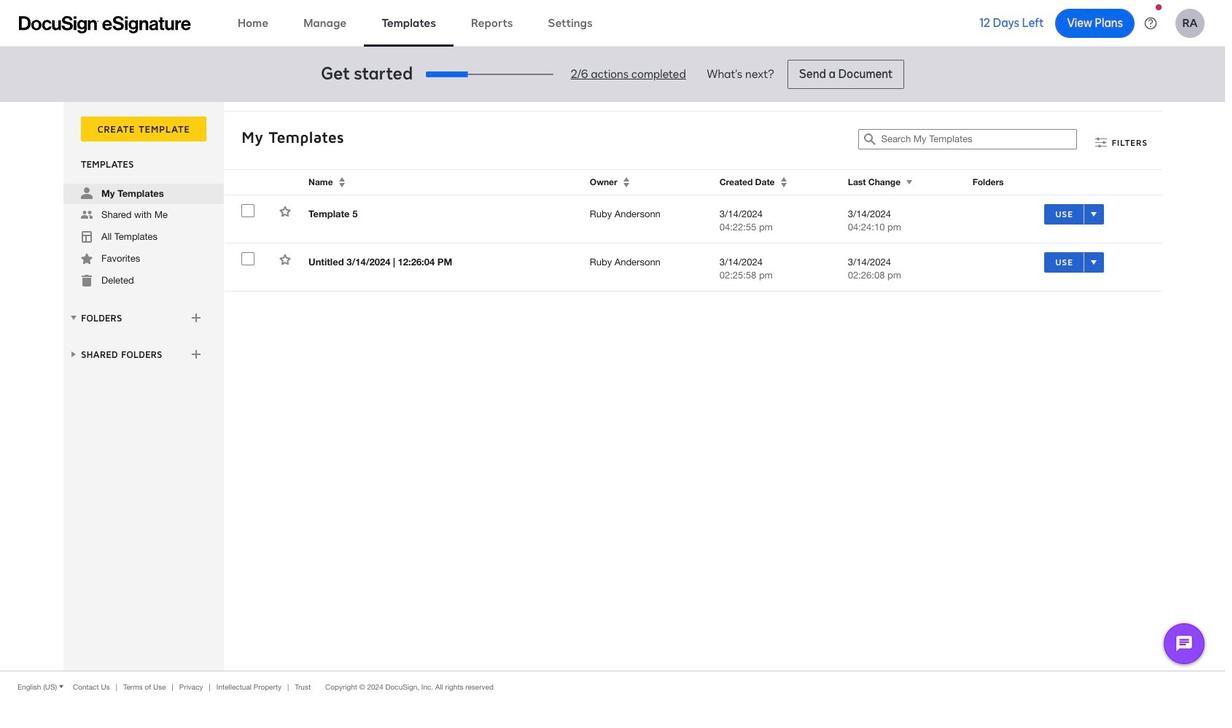 Task type: vqa. For each thing, say whether or not it's contained in the screenshot.
star filled icon
yes



Task type: locate. For each thing, give the bounding box(es) containing it.
Search My Templates text field
[[882, 130, 1077, 149]]

view shared folders image
[[68, 349, 80, 360]]

secondary navigation region
[[63, 102, 1166, 671]]

more info region
[[0, 671, 1226, 703]]



Task type: describe. For each thing, give the bounding box(es) containing it.
trash image
[[81, 275, 93, 287]]

docusign esignature image
[[19, 16, 191, 33]]

add untitled 3/14/2024 | 12:26:04 pm to favorites image
[[279, 254, 291, 266]]

view folders image
[[68, 312, 80, 324]]

templates image
[[81, 231, 93, 243]]

add template 5 to favorites image
[[279, 206, 291, 217]]

shared image
[[81, 209, 93, 221]]

user image
[[81, 187, 93, 199]]

star filled image
[[81, 253, 93, 265]]



